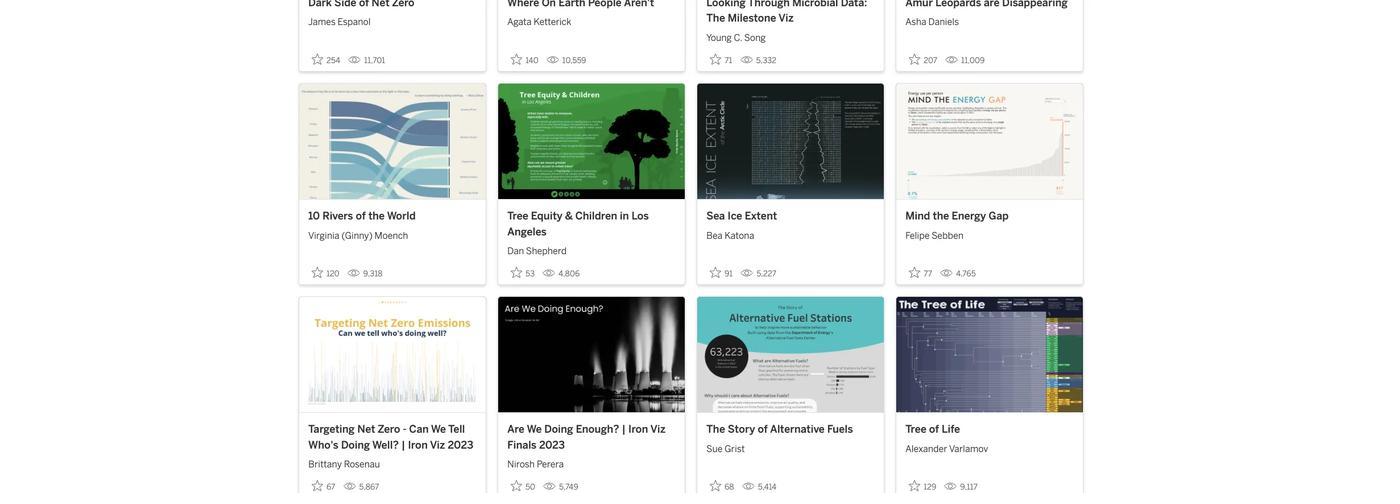 Task type: vqa. For each thing, say whether or not it's contained in the screenshot.


Task type: describe. For each thing, give the bounding box(es) containing it.
asha daniels link
[[906, 11, 1074, 29]]

daniels
[[929, 17, 960, 27]]

are we doing enough? | iron viz finals 2023
[[508, 424, 666, 452]]

gap
[[989, 210, 1009, 223]]

50
[[526, 483, 535, 493]]

nirosh perera
[[508, 459, 564, 470]]

workbook thumbnail image for we
[[499, 297, 685, 413]]

c.
[[734, 32, 743, 43]]

1 the from the left
[[369, 210, 385, 223]]

workbook thumbnail image for the
[[897, 83, 1084, 199]]

life
[[942, 424, 961, 436]]

(ginny)
[[342, 230, 373, 241]]

mind the energy gap link
[[906, 209, 1074, 225]]

young c. song link
[[707, 26, 875, 45]]

10,559
[[563, 56, 587, 65]]

add favorite button for targeting net zero - can we tell who's doing well? | iron viz 2023
[[308, 477, 339, 493]]

james
[[308, 17, 336, 27]]

sue grist
[[707, 444, 745, 455]]

add favorite button for 10 rivers of the world
[[308, 264, 343, 282]]

rivers
[[323, 210, 353, 223]]

brittany
[[308, 459, 342, 470]]

asha
[[906, 17, 927, 27]]

rosenau
[[344, 459, 380, 470]]

sea ice extent
[[707, 210, 778, 223]]

sebben
[[932, 230, 964, 241]]

viz for iron
[[651, 424, 666, 436]]

who's
[[308, 439, 339, 452]]

energy
[[952, 210, 987, 223]]

bea katona link
[[707, 225, 875, 243]]

looking through microbial data: the milestone viz
[[707, 0, 868, 25]]

| inside are we doing enough? | iron viz finals 2023
[[622, 424, 626, 436]]

sue
[[707, 444, 723, 455]]

net
[[357, 424, 375, 436]]

4,765 views element
[[936, 265, 981, 283]]

10
[[308, 210, 320, 223]]

tree equity & children in los angeles
[[508, 210, 649, 238]]

add favorite button for sea ice extent
[[707, 264, 737, 282]]

53
[[526, 269, 535, 279]]

Add Favorite button
[[308, 50, 344, 69]]

ice
[[728, 210, 743, 223]]

felipe
[[906, 230, 930, 241]]

254
[[327, 56, 341, 65]]

grist
[[725, 444, 745, 455]]

mind the energy gap
[[906, 210, 1009, 223]]

story
[[728, 424, 756, 436]]

looking through microbial data: the milestone viz link
[[707, 0, 875, 26]]

2023 inside are we doing enough? | iron viz finals 2023
[[539, 439, 565, 452]]

espanol
[[338, 17, 371, 27]]

4,806 views element
[[538, 265, 585, 283]]

targeting net zero - can we tell who's doing well? | iron viz 2023
[[308, 424, 474, 452]]

bea katona
[[707, 230, 755, 241]]

9,117
[[961, 483, 978, 493]]

4,765
[[957, 269, 976, 279]]

virginia
[[308, 230, 340, 241]]

| inside targeting net zero - can we tell who's doing well? | iron viz 2023
[[402, 439, 406, 452]]

10 rivers of the world link
[[308, 209, 477, 225]]

of for the
[[356, 210, 366, 223]]

77
[[924, 269, 933, 279]]

world
[[387, 210, 416, 223]]

5,414
[[758, 483, 777, 493]]

asha daniels
[[906, 17, 960, 27]]

targeting net zero - can we tell who's doing well? | iron viz 2023 link
[[308, 423, 477, 454]]

5,227 views element
[[737, 265, 781, 283]]

shepherd
[[526, 246, 567, 257]]

viz for milestone
[[779, 12, 794, 25]]

tree of life link
[[906, 423, 1074, 438]]

tell
[[448, 424, 465, 436]]

in
[[620, 210, 629, 223]]

Add Favorite button
[[508, 50, 542, 69]]

virginia (ginny) moench
[[308, 230, 408, 241]]

nirosh
[[508, 459, 535, 470]]

9,318 views element
[[343, 265, 387, 283]]

alternative
[[770, 424, 825, 436]]

can
[[409, 424, 429, 436]]

we inside targeting net zero - can we tell who's doing well? | iron viz 2023
[[431, 424, 446, 436]]

are we doing enough? | iron viz finals 2023 link
[[508, 423, 676, 454]]

children
[[576, 210, 618, 223]]

bea
[[707, 230, 723, 241]]

workbook thumbnail image for of
[[897, 297, 1084, 413]]

add favorite button for mind the energy gap
[[906, 264, 936, 282]]

enough?
[[576, 424, 620, 436]]

Add Favorite button
[[906, 50, 941, 69]]

2 the from the left
[[933, 210, 950, 223]]

workbook thumbnail image for net
[[299, 297, 486, 413]]

mind
[[906, 210, 931, 223]]

5,749 views element
[[539, 478, 583, 493]]

-
[[403, 424, 407, 436]]

Add Favorite button
[[707, 50, 736, 69]]



Task type: locate. For each thing, give the bounding box(es) containing it.
young c. song
[[707, 32, 766, 43]]

0 vertical spatial viz
[[779, 12, 794, 25]]

add favorite button down dan
[[508, 264, 538, 282]]

140
[[526, 56, 539, 65]]

perera
[[537, 459, 564, 470]]

| right enough?
[[622, 424, 626, 436]]

tree equity & children in los angeles link
[[508, 209, 676, 240]]

1 horizontal spatial iron
[[629, 424, 649, 436]]

add favorite button down bea
[[707, 264, 737, 282]]

10,559 views element
[[542, 51, 591, 70]]

9,117 views element
[[940, 478, 983, 493]]

0 horizontal spatial we
[[431, 424, 446, 436]]

we inside are we doing enough? | iron viz finals 2023
[[527, 424, 542, 436]]

1 we from the left
[[431, 424, 446, 436]]

agata
[[508, 17, 532, 27]]

viz
[[779, 12, 794, 25], [651, 424, 666, 436], [430, 439, 445, 452]]

0 vertical spatial iron
[[629, 424, 649, 436]]

workbook thumbnail image
[[299, 83, 486, 199], [499, 83, 685, 199], [698, 83, 884, 199], [897, 83, 1084, 199], [299, 297, 486, 413], [499, 297, 685, 413], [698, 297, 884, 413], [897, 297, 1084, 413]]

extent
[[745, 210, 778, 223]]

the down looking
[[707, 12, 726, 25]]

Add Favorite button
[[508, 477, 539, 493]]

2 2023 from the left
[[539, 439, 565, 452]]

brittany rosenau
[[308, 459, 380, 470]]

dan shepherd link
[[508, 240, 676, 258]]

129
[[924, 483, 937, 493]]

viz inside are we doing enough? | iron viz finals 2023
[[651, 424, 666, 436]]

viz inside looking through microbial data: the milestone viz
[[779, 12, 794, 25]]

add favorite button down brittany
[[308, 477, 339, 493]]

fuels
[[828, 424, 854, 436]]

workbook thumbnail image for ice
[[698, 83, 884, 199]]

5,414 views element
[[738, 478, 782, 493]]

data:
[[841, 0, 868, 9]]

0 horizontal spatial the
[[369, 210, 385, 223]]

11,009
[[962, 56, 985, 65]]

0 horizontal spatial doing
[[341, 439, 370, 452]]

virginia (ginny) moench link
[[308, 225, 477, 243]]

add favorite button containing 120
[[308, 264, 343, 282]]

tree of life
[[906, 424, 961, 436]]

0 horizontal spatial tree
[[508, 210, 529, 223]]

song
[[745, 32, 766, 43]]

james espanol
[[308, 17, 371, 27]]

workbook thumbnail image for equity
[[499, 83, 685, 199]]

tree for tree equity & children in los angeles
[[508, 210, 529, 223]]

ketterick
[[534, 17, 572, 27]]

2023 up perera
[[539, 439, 565, 452]]

2023 down tell
[[448, 439, 474, 452]]

angeles
[[508, 226, 547, 238]]

the up felipe sebben
[[933, 210, 950, 223]]

0 horizontal spatial of
[[356, 210, 366, 223]]

add favorite button containing 53
[[508, 264, 538, 282]]

tree for tree of life
[[906, 424, 927, 436]]

we right the 'are'
[[527, 424, 542, 436]]

5,227
[[757, 269, 777, 279]]

the
[[369, 210, 385, 223], [933, 210, 950, 223]]

9,318
[[364, 269, 383, 279]]

are
[[508, 424, 525, 436]]

of for alternative
[[758, 424, 768, 436]]

add favorite button containing 77
[[906, 264, 936, 282]]

| down -
[[402, 439, 406, 452]]

0 horizontal spatial iron
[[408, 439, 428, 452]]

workbook thumbnail image for rivers
[[299, 83, 486, 199]]

james espanol link
[[308, 11, 477, 29]]

felipe sebben link
[[906, 225, 1074, 243]]

the story of alternative fuels
[[707, 424, 854, 436]]

dan
[[508, 246, 524, 257]]

sea
[[707, 210, 725, 223]]

Add Favorite button
[[308, 264, 343, 282], [508, 264, 538, 282], [707, 264, 737, 282], [906, 264, 936, 282], [308, 477, 339, 493], [906, 477, 940, 493]]

sue grist link
[[707, 438, 875, 456]]

1 vertical spatial |
[[402, 439, 406, 452]]

los
[[632, 210, 649, 223]]

1 horizontal spatial of
[[758, 424, 768, 436]]

0 vertical spatial tree
[[508, 210, 529, 223]]

finals
[[508, 439, 537, 452]]

2 vertical spatial viz
[[430, 439, 445, 452]]

of left life
[[930, 424, 940, 436]]

1 vertical spatial iron
[[408, 439, 428, 452]]

agata ketterick
[[508, 17, 572, 27]]

agata ketterick link
[[508, 11, 676, 29]]

0 vertical spatial |
[[622, 424, 626, 436]]

workbook thumbnail image for story
[[698, 297, 884, 413]]

1 horizontal spatial |
[[622, 424, 626, 436]]

tree up angeles
[[508, 210, 529, 223]]

we left tell
[[431, 424, 446, 436]]

the
[[707, 12, 726, 25], [707, 424, 726, 436]]

sea ice extent link
[[707, 209, 875, 225]]

|
[[622, 424, 626, 436], [402, 439, 406, 452]]

felipe sebben
[[906, 230, 964, 241]]

68
[[725, 483, 735, 493]]

alexander
[[906, 444, 948, 455]]

0 horizontal spatial 2023
[[448, 439, 474, 452]]

11,009 views element
[[941, 51, 990, 70]]

add favorite button for tree equity & children in los angeles
[[508, 264, 538, 282]]

1 vertical spatial the
[[707, 424, 726, 436]]

brittany rosenau link
[[308, 454, 477, 472]]

doing down the net
[[341, 439, 370, 452]]

4,806
[[559, 269, 580, 279]]

5,332 views element
[[736, 51, 781, 70]]

of right story
[[758, 424, 768, 436]]

iron inside targeting net zero - can we tell who's doing well? | iron viz 2023
[[408, 439, 428, 452]]

1 vertical spatial viz
[[651, 424, 666, 436]]

1 the from the top
[[707, 12, 726, 25]]

equity
[[531, 210, 563, 223]]

add favorite button containing 67
[[308, 477, 339, 493]]

microbial
[[793, 0, 839, 9]]

add favorite button containing 129
[[906, 477, 940, 493]]

the story of alternative fuels link
[[707, 423, 875, 438]]

tree inside tree equity & children in los angeles
[[508, 210, 529, 223]]

add favorite button down felipe
[[906, 264, 936, 282]]

5,749
[[559, 483, 579, 493]]

2 the from the top
[[707, 424, 726, 436]]

the up virginia (ginny) moench link
[[369, 210, 385, 223]]

1 horizontal spatial 2023
[[539, 439, 565, 452]]

0 vertical spatial doing
[[545, 424, 574, 436]]

10 rivers of the world
[[308, 210, 416, 223]]

moench
[[375, 230, 408, 241]]

viz inside targeting net zero - can we tell who's doing well? | iron viz 2023
[[430, 439, 445, 452]]

iron inside are we doing enough? | iron viz finals 2023
[[629, 424, 649, 436]]

2 horizontal spatial of
[[930, 424, 940, 436]]

doing up perera
[[545, 424, 574, 436]]

of up virginia (ginny) moench
[[356, 210, 366, 223]]

5,332
[[757, 56, 777, 65]]

1 horizontal spatial viz
[[651, 424, 666, 436]]

2 we from the left
[[527, 424, 542, 436]]

1 horizontal spatial the
[[933, 210, 950, 223]]

5,867 views element
[[339, 478, 384, 493]]

through
[[748, 0, 790, 9]]

1 vertical spatial tree
[[906, 424, 927, 436]]

looking
[[707, 0, 746, 9]]

varlamov
[[950, 444, 989, 455]]

0 horizontal spatial |
[[402, 439, 406, 452]]

doing inside are we doing enough? | iron viz finals 2023
[[545, 424, 574, 436]]

tree up alexander
[[906, 424, 927, 436]]

the up sue
[[707, 424, 726, 436]]

11,701 views element
[[344, 51, 390, 70]]

1 horizontal spatial doing
[[545, 424, 574, 436]]

nirosh perera link
[[508, 454, 676, 472]]

iron right enough?
[[629, 424, 649, 436]]

1 horizontal spatial we
[[527, 424, 542, 436]]

add favorite button down virginia
[[308, 264, 343, 282]]

milestone
[[728, 12, 777, 25]]

0 vertical spatial the
[[707, 12, 726, 25]]

1 vertical spatial doing
[[341, 439, 370, 452]]

91
[[725, 269, 733, 279]]

doing inside targeting net zero - can we tell who's doing well? | iron viz 2023
[[341, 439, 370, 452]]

dan shepherd
[[508, 246, 567, 257]]

alexander varlamov link
[[906, 438, 1074, 456]]

11,701
[[364, 56, 385, 65]]

well?
[[372, 439, 399, 452]]

add favorite button down alexander
[[906, 477, 940, 493]]

iron down can
[[408, 439, 428, 452]]

we
[[431, 424, 446, 436], [527, 424, 542, 436]]

zero
[[378, 424, 400, 436]]

2023 inside targeting net zero - can we tell who's doing well? | iron viz 2023
[[448, 439, 474, 452]]

1 2023 from the left
[[448, 439, 474, 452]]

of
[[356, 210, 366, 223], [758, 424, 768, 436], [930, 424, 940, 436]]

add favorite button for tree of life
[[906, 477, 940, 493]]

add favorite button containing 91
[[707, 264, 737, 282]]

the inside looking through microbial data: the milestone viz
[[707, 12, 726, 25]]

Add Favorite button
[[707, 477, 738, 493]]

0 horizontal spatial viz
[[430, 439, 445, 452]]

2 horizontal spatial viz
[[779, 12, 794, 25]]

120
[[327, 269, 340, 279]]

1 horizontal spatial tree
[[906, 424, 927, 436]]



